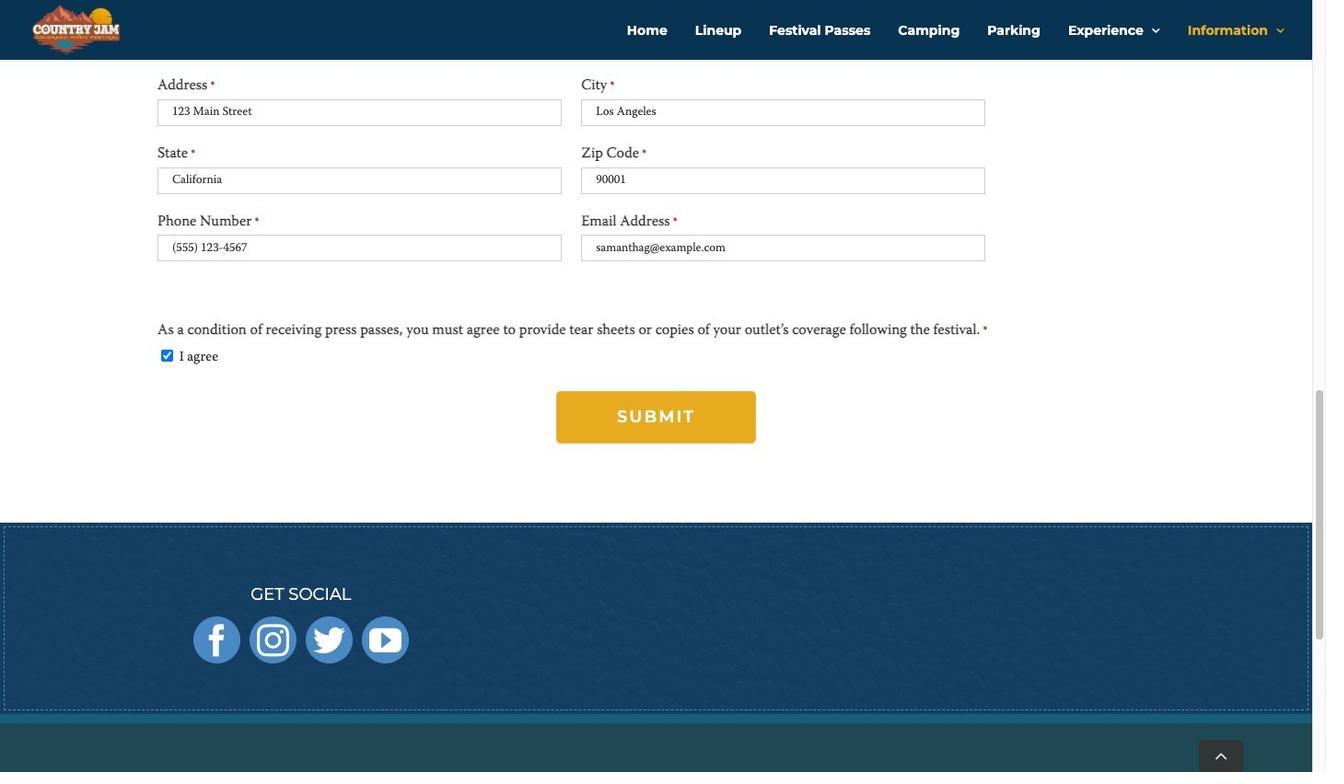 Task type: locate. For each thing, give the bounding box(es) containing it.
None text field
[[581, 235, 985, 262]]

None text field
[[157, 99, 561, 126], [581, 99, 985, 126], [157, 167, 561, 194], [581, 167, 985, 194], [157, 235, 561, 262], [157, 99, 561, 126], [581, 99, 985, 126], [157, 167, 561, 194], [581, 167, 985, 194], [157, 235, 561, 262]]

country jam logo image
[[28, 5, 124, 55]]

None submit
[[556, 391, 756, 444]]

None checkbox
[[161, 350, 173, 362]]



Task type: vqa. For each thing, say whether or not it's contained in the screenshot.
https:// text field
no



